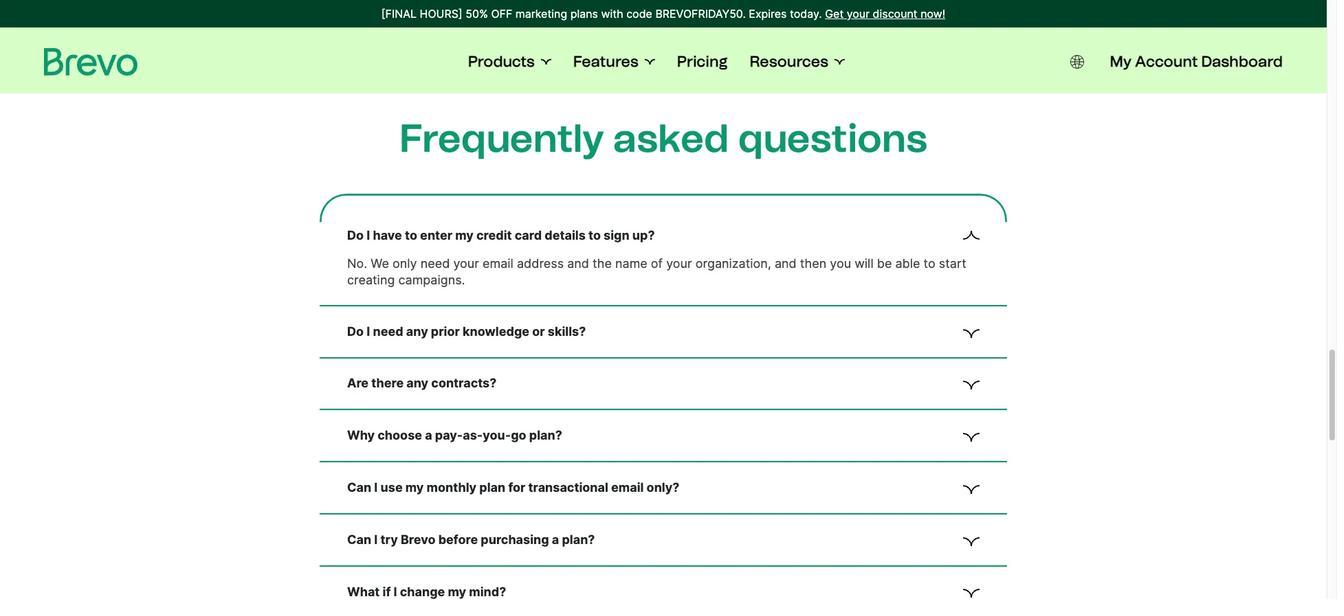 Task type: locate. For each thing, give the bounding box(es) containing it.
0 vertical spatial email
[[483, 256, 514, 271]]

i down creating
[[367, 324, 370, 339]]

my inside dropdown button
[[406, 481, 424, 495]]

and
[[567, 256, 589, 271], [775, 256, 797, 271]]

asked
[[614, 116, 729, 162]]

transactional
[[529, 481, 609, 495]]

products link
[[468, 52, 551, 72]]

a
[[425, 429, 432, 443], [552, 533, 559, 547]]

a right purchasing
[[552, 533, 559, 547]]

0 vertical spatial can
[[347, 481, 372, 495]]

discount
[[873, 7, 918, 21]]

you-
[[483, 429, 511, 443]]

get your discount now! link
[[825, 6, 946, 22]]

skills?
[[548, 324, 586, 339]]

email inside 'no. we only need your email address and the name of your organization, and then you will be able to start creating campaigns.'
[[483, 256, 514, 271]]

able
[[896, 256, 921, 271]]

do i have to enter my credit card details to sign up? button
[[347, 227, 980, 245]]

my
[[455, 228, 474, 243], [406, 481, 424, 495], [448, 585, 466, 599]]

1 vertical spatial do
[[347, 324, 364, 339]]

your up campaigns.
[[453, 256, 479, 271]]

why choose a pay-as-you-go plan?
[[347, 429, 562, 443]]

can left try
[[347, 533, 372, 547]]

0 vertical spatial my
[[455, 228, 474, 243]]

what
[[347, 585, 380, 599]]

2 horizontal spatial to
[[924, 256, 936, 271]]

0 horizontal spatial your
[[453, 256, 479, 271]]

1 horizontal spatial your
[[667, 256, 692, 271]]

do inside dropdown button
[[347, 228, 364, 243]]

for
[[509, 481, 526, 495]]

a left pay- at the bottom of page
[[425, 429, 432, 443]]

0 horizontal spatial to
[[405, 228, 417, 243]]

sign
[[604, 228, 630, 243]]

to inside 'no. we only need your email address and the name of your organization, and then you will be able to start creating campaigns.'
[[924, 256, 936, 271]]

and left the
[[567, 256, 589, 271]]

1 vertical spatial can
[[347, 533, 372, 547]]

frequently asked questions
[[399, 116, 928, 162]]

any inside are there any contracts? dropdown button
[[407, 377, 429, 391]]

plan? down transactional
[[562, 533, 595, 547]]

need up there
[[373, 324, 404, 339]]

plan? for why choose a pay-as-you-go plan?
[[529, 429, 562, 443]]

pay-
[[435, 429, 463, 443]]

do up "are"
[[347, 324, 364, 339]]

need up campaigns.
[[421, 256, 450, 271]]

need
[[421, 256, 450, 271], [373, 324, 404, 339]]

to left 'sign'
[[589, 228, 601, 243]]

can
[[347, 481, 372, 495], [347, 533, 372, 547]]

then
[[800, 256, 827, 271]]

to right have
[[405, 228, 417, 243]]

questions
[[738, 116, 928, 162]]

your right get on the top right of the page
[[847, 7, 870, 21]]

email
[[483, 256, 514, 271], [611, 481, 644, 495]]

can left use
[[347, 481, 372, 495]]

1 vertical spatial need
[[373, 324, 404, 339]]

email inside can i use my monthly plan for transactional email only? dropdown button
[[611, 481, 644, 495]]

your right of
[[667, 256, 692, 271]]

0 horizontal spatial a
[[425, 429, 432, 443]]

do up no. in the left top of the page
[[347, 228, 364, 243]]

i left try
[[374, 533, 378, 547]]

1 do from the top
[[347, 228, 364, 243]]

code
[[627, 7, 653, 21]]

you
[[830, 256, 852, 271]]

plan? right go
[[529, 429, 562, 443]]

plan
[[480, 481, 506, 495]]

i left use
[[374, 481, 378, 495]]

my right use
[[406, 481, 424, 495]]

i
[[367, 228, 370, 243], [367, 324, 370, 339], [374, 481, 378, 495], [374, 533, 378, 547], [394, 585, 397, 599]]

do i need any prior knowledge or skills? button
[[347, 323, 980, 341]]

2 vertical spatial my
[[448, 585, 466, 599]]

0 vertical spatial plan?
[[529, 429, 562, 443]]

if
[[383, 585, 391, 599]]

features link
[[573, 52, 655, 72]]

are there any contracts?
[[347, 377, 497, 391]]

mind?
[[469, 585, 506, 599]]

to
[[405, 228, 417, 243], [589, 228, 601, 243], [924, 256, 936, 271]]

0 vertical spatial need
[[421, 256, 450, 271]]

1 vertical spatial any
[[407, 377, 429, 391]]

can for can i use my monthly plan for transactional email only?
[[347, 481, 372, 495]]

1 horizontal spatial and
[[775, 256, 797, 271]]

creating
[[347, 273, 395, 287]]

2 do from the top
[[347, 324, 364, 339]]

frequently
[[399, 116, 604, 162]]

email left only?
[[611, 481, 644, 495]]

what if i change my mind?
[[347, 585, 506, 599]]

0 horizontal spatial email
[[483, 256, 514, 271]]

any inside do i need any prior knowledge or skills? dropdown button
[[406, 324, 428, 339]]

i left have
[[367, 228, 370, 243]]

1 horizontal spatial to
[[589, 228, 601, 243]]

card
[[515, 228, 542, 243]]

i inside dropdown button
[[367, 228, 370, 243]]

what if i change my mind? button
[[347, 584, 980, 600]]

[final hours] 50% off marketing plans with code brevofriday50. expires today. get your discount now!
[[382, 7, 946, 21]]

[final
[[382, 7, 417, 21]]

button image
[[1071, 55, 1084, 69]]

any left prior at the bottom left of the page
[[406, 324, 428, 339]]

contracts?
[[431, 377, 497, 391]]

do inside dropdown button
[[347, 324, 364, 339]]

your
[[847, 7, 870, 21], [453, 256, 479, 271], [667, 256, 692, 271]]

we
[[371, 256, 389, 271]]

get
[[825, 7, 844, 21]]

be
[[877, 256, 892, 271]]

1 vertical spatial email
[[611, 481, 644, 495]]

0 horizontal spatial and
[[567, 256, 589, 271]]

0 horizontal spatial need
[[373, 324, 404, 339]]

do
[[347, 228, 364, 243], [347, 324, 364, 339]]

1 vertical spatial a
[[552, 533, 559, 547]]

1 vertical spatial plan?
[[562, 533, 595, 547]]

monthly
[[427, 481, 477, 495]]

1 can from the top
[[347, 481, 372, 495]]

my inside "dropdown button"
[[448, 585, 466, 599]]

account
[[1136, 52, 1198, 71]]

0 vertical spatial a
[[425, 429, 432, 443]]

2 horizontal spatial your
[[847, 7, 870, 21]]

i right if at the bottom left of page
[[394, 585, 397, 599]]

0 vertical spatial do
[[347, 228, 364, 243]]

my left mind?
[[448, 585, 466, 599]]

do for do i have to enter my credit card details to sign up?
[[347, 228, 364, 243]]

to right able
[[924, 256, 936, 271]]

my right enter
[[455, 228, 474, 243]]

any
[[406, 324, 428, 339], [407, 377, 429, 391]]

email down do i have to enter my credit card details to sign up?
[[483, 256, 514, 271]]

1 vertical spatial my
[[406, 481, 424, 495]]

1 horizontal spatial need
[[421, 256, 450, 271]]

any right there
[[407, 377, 429, 391]]

1 horizontal spatial email
[[611, 481, 644, 495]]

and left then
[[775, 256, 797, 271]]

do i need any prior knowledge or skills?
[[347, 324, 586, 339]]

0 vertical spatial any
[[406, 324, 428, 339]]

2 can from the top
[[347, 533, 372, 547]]

brevo image
[[44, 48, 138, 76]]

plan?
[[529, 429, 562, 443], [562, 533, 595, 547]]



Task type: vqa. For each thing, say whether or not it's contained in the screenshot.
middle to
yes



Task type: describe. For each thing, give the bounding box(es) containing it.
dashboard
[[1202, 52, 1283, 71]]

can i try brevo before purchasing a plan?
[[347, 533, 595, 547]]

with
[[601, 7, 624, 21]]

are
[[347, 377, 369, 391]]

off
[[491, 7, 513, 21]]

choose
[[378, 429, 422, 443]]

pricing link
[[677, 52, 728, 72]]

products
[[468, 52, 535, 71]]

pricing
[[677, 52, 728, 71]]

only?
[[647, 481, 680, 495]]

2 and from the left
[[775, 256, 797, 271]]

name
[[616, 256, 648, 271]]

knowledge
[[463, 324, 530, 339]]

need inside 'no. we only need your email address and the name of your organization, and then you will be able to start creating campaigns.'
[[421, 256, 450, 271]]

as-
[[463, 429, 483, 443]]

use
[[381, 481, 403, 495]]

can for can i try brevo before purchasing a plan?
[[347, 533, 372, 547]]

expires
[[749, 7, 787, 21]]

only
[[393, 256, 417, 271]]

i for use
[[374, 481, 378, 495]]

no. we only need your email address and the name of your organization, and then you will be able to start creating campaigns.
[[347, 256, 967, 287]]

50%
[[466, 7, 488, 21]]

1 horizontal spatial a
[[552, 533, 559, 547]]

credit
[[477, 228, 512, 243]]

the
[[593, 256, 612, 271]]

details
[[545, 228, 586, 243]]

i for need
[[367, 324, 370, 339]]

try
[[381, 533, 398, 547]]

can i try brevo before purchasing a plan? button
[[347, 532, 980, 549]]

enter
[[420, 228, 453, 243]]

up?
[[633, 228, 655, 243]]

will
[[855, 256, 874, 271]]

of
[[651, 256, 663, 271]]

i inside "dropdown button"
[[394, 585, 397, 599]]

plans
[[571, 7, 598, 21]]

resources link
[[750, 52, 845, 72]]

campaigns.
[[399, 273, 465, 287]]

my inside dropdown button
[[455, 228, 474, 243]]

marketing
[[516, 7, 568, 21]]

brevofriday50.
[[656, 7, 746, 21]]

before
[[439, 533, 478, 547]]

my account dashboard
[[1110, 52, 1283, 71]]

are there any contracts? button
[[347, 375, 980, 393]]

features
[[573, 52, 639, 71]]

start
[[939, 256, 967, 271]]

purchasing
[[481, 533, 549, 547]]

organization,
[[696, 256, 772, 271]]

hours]
[[420, 7, 463, 21]]

do i have to enter my credit card details to sign up?
[[347, 228, 655, 243]]

resources
[[750, 52, 829, 71]]

have
[[373, 228, 402, 243]]

i for have
[[367, 228, 370, 243]]

my account dashboard link
[[1110, 52, 1283, 72]]

no.
[[347, 256, 367, 271]]

go
[[511, 429, 527, 443]]

i for try
[[374, 533, 378, 547]]

1 and from the left
[[567, 256, 589, 271]]

need inside do i need any prior knowledge or skills? dropdown button
[[373, 324, 404, 339]]

prior
[[431, 324, 460, 339]]

my
[[1110, 52, 1132, 71]]

can i use my monthly plan for transactional email only? button
[[347, 479, 980, 497]]

today.
[[790, 7, 822, 21]]

now!
[[921, 7, 946, 21]]

why
[[347, 429, 375, 443]]

can i use my monthly plan for transactional email only?
[[347, 481, 680, 495]]

address
[[517, 256, 564, 271]]

why choose a pay-as-you-go plan? button
[[347, 427, 980, 445]]

plan? for can i try brevo before purchasing a plan?
[[562, 533, 595, 547]]

or
[[533, 324, 545, 339]]

brevo
[[401, 533, 436, 547]]

there
[[372, 377, 404, 391]]

change
[[400, 585, 445, 599]]

do for do i need any prior knowledge or skills?
[[347, 324, 364, 339]]



